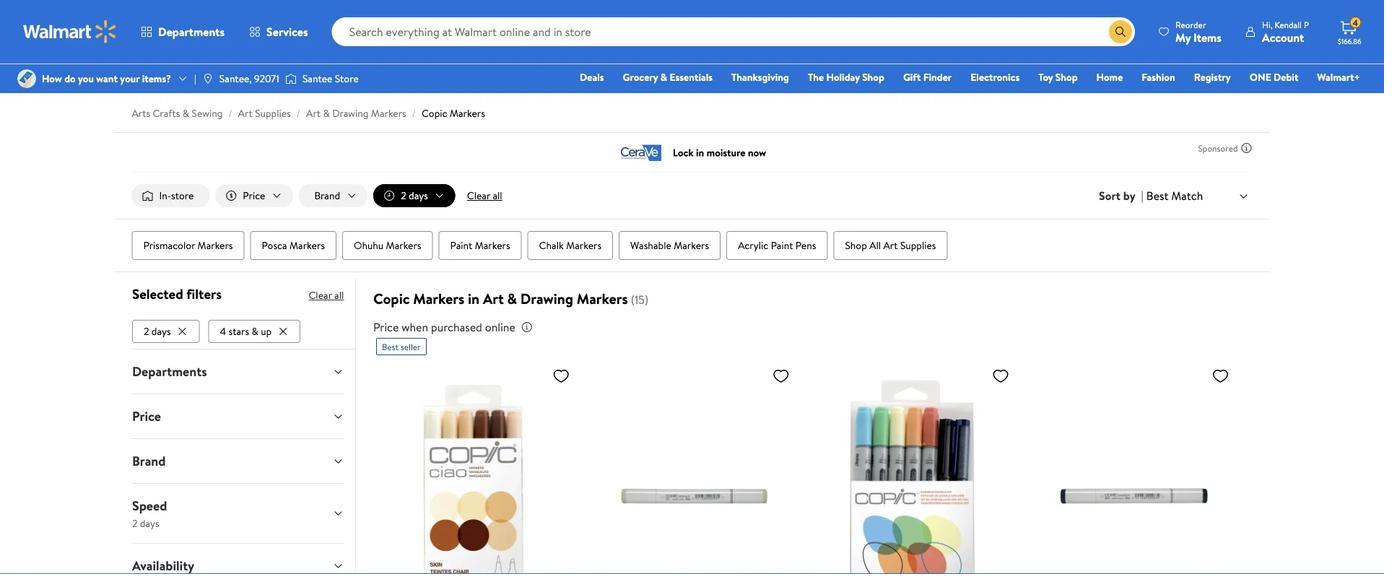 Task type: describe. For each thing, give the bounding box(es) containing it.
| inside sort and filter section element
[[1141, 188, 1144, 204]]

how
[[42, 71, 62, 86]]

4 for 4 stars & up
[[220, 324, 226, 338]]

washable markers link
[[619, 231, 721, 260]]

1 vertical spatial brand button
[[120, 439, 355, 483]]

2 days list item
[[132, 317, 202, 343]]

acrylic
[[738, 238, 769, 252]]

1 vertical spatial clear all button
[[308, 284, 344, 307]]

santee store
[[302, 71, 359, 86]]

markers for washable
[[674, 238, 709, 252]]

0 vertical spatial copic
[[422, 106, 447, 120]]

markers for posca
[[290, 238, 325, 252]]

do
[[64, 71, 76, 86]]

registry link
[[1188, 69, 1237, 85]]

washable
[[630, 238, 671, 252]]

& right crafts
[[183, 106, 189, 120]]

best for best seller
[[382, 341, 399, 353]]

0 horizontal spatial supplies
[[255, 106, 291, 120]]

one
[[1250, 70, 1271, 84]]

art down santee
[[306, 106, 321, 120]]

copic sketch marker, prussian blue image
[[1036, 361, 1235, 574]]

0 vertical spatial departments
[[158, 24, 225, 40]]

santee
[[302, 71, 332, 86]]

 image for how do you want your items?
[[17, 69, 36, 88]]

ad disclaimer and feedback for skylinedisplayad image
[[1241, 142, 1252, 154]]

crafts
[[153, 106, 180, 120]]

match
[[1172, 188, 1203, 204]]

1 vertical spatial all
[[334, 288, 344, 302]]

add to favorites list, copic ciao marker set, 6-colors, skin tones image
[[553, 367, 570, 385]]

selected filters
[[132, 285, 221, 303]]

best match button
[[1144, 186, 1252, 205]]

copic ciao marker set, 6-colors, skin tones image
[[376, 361, 576, 574]]

santee,
[[219, 71, 252, 86]]

0 vertical spatial departments button
[[129, 14, 237, 49]]

registry
[[1194, 70, 1231, 84]]

2 days inside button
[[143, 324, 170, 338]]

arts
[[132, 106, 150, 120]]

add to favorites list, copic doodle kit, rainbow image
[[992, 367, 1010, 385]]

legal information image
[[521, 321, 533, 333]]

0 vertical spatial price button
[[215, 184, 293, 207]]

days inside dropdown button
[[409, 188, 428, 203]]

speed
[[132, 497, 167, 515]]

p
[[1304, 18, 1309, 31]]

the holiday shop
[[808, 70, 884, 84]]

4 stars & up
[[220, 324, 271, 338]]

the holiday shop link
[[802, 69, 891, 85]]

price tab
[[120, 394, 355, 438]]

art down santee, 92071
[[238, 106, 253, 120]]

hi, kendall p account
[[1262, 18, 1309, 45]]

sponsored
[[1198, 142, 1238, 154]]

toy shop
[[1039, 70, 1078, 84]]

walmart+
[[1317, 70, 1360, 84]]

walmart image
[[23, 20, 117, 43]]

speed 2 days
[[132, 497, 167, 530]]

thanksgiving link
[[725, 69, 796, 85]]

items
[[1194, 29, 1222, 45]]

seller
[[401, 341, 421, 353]]

applied filters section element
[[132, 285, 221, 303]]

copic sketch marker, warm gray no. 2 image
[[596, 361, 796, 574]]

& inside grocery & essentials link
[[661, 70, 667, 84]]

0 horizontal spatial |
[[194, 71, 196, 86]]

in
[[468, 289, 480, 309]]

want
[[96, 71, 118, 86]]

santee, 92071
[[219, 71, 279, 86]]

copic doodle kit, rainbow image
[[816, 361, 1015, 574]]

reorder my items
[[1176, 18, 1222, 45]]

the
[[808, 70, 824, 84]]

up
[[260, 324, 271, 338]]

washable markers
[[630, 238, 709, 252]]

how do you want your items?
[[42, 71, 171, 86]]

posca markers link
[[250, 231, 336, 260]]

thanksgiving
[[732, 70, 789, 84]]

purchased
[[431, 319, 482, 335]]

services
[[267, 24, 308, 40]]

posca
[[262, 238, 287, 252]]

you
[[78, 71, 94, 86]]

shop all art supplies
[[845, 238, 936, 252]]

2 days inside dropdown button
[[401, 188, 428, 203]]

(15)
[[631, 292, 649, 308]]

1 / from the left
[[229, 106, 232, 120]]

kendall
[[1275, 18, 1302, 31]]

chalk markers link
[[528, 231, 613, 260]]

electronics link
[[964, 69, 1026, 85]]

price inside sort and filter section element
[[243, 188, 265, 203]]

debit
[[1274, 70, 1299, 84]]

one debit
[[1250, 70, 1299, 84]]

fashion
[[1142, 70, 1175, 84]]

2 days button
[[132, 320, 199, 343]]

search icon image
[[1115, 26, 1127, 38]]

markers for copic
[[413, 289, 464, 309]]

online
[[485, 319, 515, 335]]

when
[[402, 319, 428, 335]]

1 vertical spatial price button
[[120, 394, 355, 438]]

prismacolor markers link
[[132, 231, 244, 260]]

add to favorites list, copic sketch marker, warm gray no. 2 image
[[772, 367, 790, 385]]

sort
[[1099, 188, 1121, 204]]

& up online
[[507, 289, 517, 309]]

paint markers
[[450, 238, 510, 252]]

copic markers in art & drawing markers (15)
[[373, 289, 649, 309]]

$166.86
[[1338, 36, 1362, 46]]

prismacolor markers
[[143, 238, 233, 252]]

brand tab
[[120, 439, 355, 483]]

3 / from the left
[[412, 106, 416, 120]]

by
[[1123, 188, 1136, 204]]

 image for santee, 92071
[[202, 73, 214, 84]]

2 inside button
[[143, 324, 149, 338]]

posca markers
[[262, 238, 325, 252]]

gift finder
[[903, 70, 952, 84]]

price inside "tab"
[[132, 407, 161, 425]]

2 inside speed 2 days
[[132, 516, 137, 530]]

0 vertical spatial brand button
[[299, 184, 368, 207]]

acrylic paint pens
[[738, 238, 816, 252]]

ohuhu markers
[[354, 238, 421, 252]]

fashion link
[[1135, 69, 1182, 85]]

& inside 4 stars & up button
[[251, 324, 258, 338]]

art & drawing markers link
[[306, 106, 406, 120]]



Task type: vqa. For each thing, say whether or not it's contained in the screenshot.
Chalk Markers
yes



Task type: locate. For each thing, give the bounding box(es) containing it.
 image left how on the top
[[17, 69, 36, 88]]

0 horizontal spatial clear all
[[308, 288, 344, 302]]

markers for chalk
[[566, 238, 602, 252]]

paint up in
[[450, 238, 472, 252]]

days inside speed 2 days
[[140, 516, 159, 530]]

drawing up legal information image
[[521, 289, 573, 309]]

services button
[[237, 14, 320, 49]]

shop left "all"
[[845, 238, 867, 252]]

4 left stars
[[220, 324, 226, 338]]

best right the by
[[1147, 188, 1169, 204]]

your
[[120, 71, 140, 86]]

shop
[[862, 70, 884, 84], [1056, 70, 1078, 84], [845, 238, 867, 252]]

1 horizontal spatial clear all button
[[461, 184, 508, 207]]

days down selected
[[151, 324, 170, 338]]

clear inside sort and filter section element
[[467, 188, 490, 203]]

grocery & essentials link
[[616, 69, 719, 85]]

1 vertical spatial best
[[382, 341, 399, 353]]

/
[[229, 106, 232, 120], [297, 106, 300, 120], [412, 106, 416, 120]]

4 for 4
[[1353, 16, 1358, 29]]

0 horizontal spatial brand
[[132, 452, 165, 470]]

1 horizontal spatial price
[[243, 188, 265, 203]]

markers
[[371, 106, 406, 120], [450, 106, 485, 120], [198, 238, 233, 252], [290, 238, 325, 252], [386, 238, 421, 252], [475, 238, 510, 252], [566, 238, 602, 252], [674, 238, 709, 252], [413, 289, 464, 309], [577, 289, 628, 309]]

art right "all"
[[884, 238, 898, 252]]

0 horizontal spatial clear all button
[[308, 284, 344, 307]]

clear
[[467, 188, 490, 203], [308, 288, 332, 302]]

/ right art supplies link
[[297, 106, 300, 120]]

&
[[661, 70, 667, 84], [183, 106, 189, 120], [323, 106, 330, 120], [507, 289, 517, 309], [251, 324, 258, 338]]

 image
[[285, 71, 297, 86]]

2
[[401, 188, 406, 203], [143, 324, 149, 338], [132, 516, 137, 530]]

1 horizontal spatial clear all
[[467, 188, 502, 203]]

2 days up the 'ohuhu markers'
[[401, 188, 428, 203]]

0 vertical spatial price
[[243, 188, 265, 203]]

days inside button
[[151, 324, 170, 338]]

0 vertical spatial |
[[194, 71, 196, 86]]

1 vertical spatial brand
[[132, 452, 165, 470]]

best left seller at the bottom left of page
[[382, 341, 399, 353]]

0 vertical spatial clear
[[467, 188, 490, 203]]

1 vertical spatial 4
[[220, 324, 226, 338]]

1 vertical spatial clear
[[308, 288, 332, 302]]

1 paint from the left
[[450, 238, 472, 252]]

art
[[238, 106, 253, 120], [306, 106, 321, 120], [884, 238, 898, 252], [483, 289, 504, 309]]

deals
[[580, 70, 604, 84]]

clear all button inside sort and filter section element
[[461, 184, 508, 207]]

supplies inside shop all art supplies link
[[900, 238, 936, 252]]

sewing
[[192, 106, 223, 120]]

supplies right "all"
[[900, 238, 936, 252]]

pens
[[796, 238, 816, 252]]

departments down 2 days button
[[132, 362, 207, 380]]

1 vertical spatial clear all
[[308, 288, 344, 302]]

one debit link
[[1243, 69, 1305, 85]]

0 horizontal spatial clear
[[308, 288, 332, 302]]

clear for clear all "button" within the sort and filter section element
[[467, 188, 490, 203]]

acrylic paint pens link
[[727, 231, 828, 260]]

2 down selected
[[143, 324, 149, 338]]

markers for paint
[[475, 238, 510, 252]]

1 horizontal spatial |
[[1141, 188, 1144, 204]]

4 stars & up list item
[[208, 317, 303, 343]]

clear for clear all "button" to the bottom
[[308, 288, 332, 302]]

0 horizontal spatial 4
[[220, 324, 226, 338]]

brand button down price "tab"
[[120, 439, 355, 483]]

brand for topmost "brand" dropdown button
[[314, 188, 340, 203]]

departments up items?
[[158, 24, 225, 40]]

in-store button
[[132, 184, 210, 207]]

selected
[[132, 285, 183, 303]]

& right 'grocery' at the left top of page
[[661, 70, 667, 84]]

0 vertical spatial days
[[409, 188, 428, 203]]

brand up posca markers at top left
[[314, 188, 340, 203]]

list containing 2 days
[[132, 317, 344, 343]]

price button
[[215, 184, 293, 207], [120, 394, 355, 438]]

clear down posca markers link
[[308, 288, 332, 302]]

0 vertical spatial all
[[493, 188, 502, 203]]

shop right holiday
[[862, 70, 884, 84]]

all up paint markers
[[493, 188, 502, 203]]

clear all down posca markers link
[[308, 288, 344, 302]]

days up the 'ohuhu markers'
[[409, 188, 428, 203]]

chalk
[[539, 238, 564, 252]]

& down santee store
[[323, 106, 330, 120]]

drawing down store
[[332, 106, 369, 120]]

4 inside button
[[220, 324, 226, 338]]

0 horizontal spatial copic
[[373, 289, 410, 309]]

1 vertical spatial departments
[[132, 362, 207, 380]]

0 horizontal spatial all
[[334, 288, 344, 302]]

1 horizontal spatial paint
[[771, 238, 793, 252]]

days
[[409, 188, 428, 203], [151, 324, 170, 338], [140, 516, 159, 530]]

list
[[132, 317, 344, 343]]

all down posca markers link
[[334, 288, 344, 302]]

2 inside dropdown button
[[401, 188, 406, 203]]

2 / from the left
[[297, 106, 300, 120]]

1 horizontal spatial brand
[[314, 188, 340, 203]]

chalk markers
[[539, 238, 602, 252]]

my
[[1176, 29, 1191, 45]]

0 horizontal spatial 2 days
[[143, 324, 170, 338]]

essentials
[[670, 70, 713, 84]]

art right in
[[483, 289, 504, 309]]

brand button up ohuhu
[[299, 184, 368, 207]]

clear all inside sort and filter section element
[[467, 188, 502, 203]]

art supplies link
[[238, 106, 291, 120]]

0 vertical spatial 2
[[401, 188, 406, 203]]

2 days button
[[373, 184, 455, 207]]

departments
[[158, 24, 225, 40], [132, 362, 207, 380]]

1 vertical spatial drawing
[[521, 289, 573, 309]]

 image
[[17, 69, 36, 88], [202, 73, 214, 84]]

1 horizontal spatial best
[[1147, 188, 1169, 204]]

gift finder link
[[897, 69, 958, 85]]

Walmart Site-Wide search field
[[332, 17, 1135, 46]]

0 vertical spatial 4
[[1353, 16, 1358, 29]]

prismacolor
[[143, 238, 195, 252]]

2 vertical spatial 2
[[132, 516, 137, 530]]

shop all art supplies link
[[834, 231, 948, 260]]

2 days down selected
[[143, 324, 170, 338]]

1 vertical spatial |
[[1141, 188, 1144, 204]]

paint left 'pens'
[[771, 238, 793, 252]]

0 vertical spatial supplies
[[255, 106, 291, 120]]

0 horizontal spatial price
[[132, 407, 161, 425]]

0 horizontal spatial /
[[229, 106, 232, 120]]

 image left santee,
[[202, 73, 214, 84]]

1 vertical spatial price
[[373, 319, 399, 335]]

brand inside sort and filter section element
[[314, 188, 340, 203]]

0 horizontal spatial drawing
[[332, 106, 369, 120]]

1 vertical spatial copic
[[373, 289, 410, 309]]

1 horizontal spatial 2
[[143, 324, 149, 338]]

in-store
[[159, 188, 194, 203]]

paint
[[450, 238, 472, 252], [771, 238, 793, 252]]

sort by |
[[1099, 188, 1144, 204]]

clear all button
[[461, 184, 508, 207], [308, 284, 344, 307]]

best
[[1147, 188, 1169, 204], [382, 341, 399, 353]]

clear all button down posca markers link
[[308, 284, 344, 307]]

4
[[1353, 16, 1358, 29], [220, 324, 226, 338]]

store
[[335, 71, 359, 86]]

0 horizontal spatial paint
[[450, 238, 472, 252]]

all
[[870, 238, 881, 252]]

walmart+ link
[[1311, 69, 1367, 85]]

best for best match
[[1147, 188, 1169, 204]]

clear all button up paint markers
[[461, 184, 508, 207]]

1 horizontal spatial drawing
[[521, 289, 573, 309]]

1 horizontal spatial 4
[[1353, 16, 1358, 29]]

deals link
[[573, 69, 611, 85]]

gift
[[903, 70, 921, 84]]

brand
[[314, 188, 340, 203], [132, 452, 165, 470]]

0 vertical spatial clear all button
[[461, 184, 508, 207]]

2 horizontal spatial price
[[373, 319, 399, 335]]

brand inside tab
[[132, 452, 165, 470]]

brand up speed at bottom
[[132, 452, 165, 470]]

tab
[[120, 544, 355, 574]]

4 up $166.86
[[1353, 16, 1358, 29]]

2 paint from the left
[[771, 238, 793, 252]]

departments button up items?
[[129, 14, 237, 49]]

1 horizontal spatial clear
[[467, 188, 490, 203]]

0 horizontal spatial 2
[[132, 516, 137, 530]]

| right the by
[[1141, 188, 1144, 204]]

arts crafts & sewing / art supplies / art & drawing markers / copic markers
[[132, 106, 485, 120]]

departments tab
[[120, 349, 355, 393]]

sort and filter section element
[[114, 173, 1270, 219]]

1 vertical spatial 2 days
[[143, 324, 170, 338]]

1 horizontal spatial all
[[493, 188, 502, 203]]

grocery
[[623, 70, 658, 84]]

4 stars & up button
[[208, 320, 300, 343]]

2 horizontal spatial /
[[412, 106, 416, 120]]

all inside sort and filter section element
[[493, 188, 502, 203]]

0 vertical spatial brand
[[314, 188, 340, 203]]

departments button down stars
[[120, 349, 355, 393]]

ohuhu
[[354, 238, 384, 252]]

electronics
[[971, 70, 1020, 84]]

|
[[194, 71, 196, 86], [1141, 188, 1144, 204]]

departments button
[[129, 14, 237, 49], [120, 349, 355, 393]]

stars
[[228, 324, 249, 338]]

brand for "brand" dropdown button to the bottom
[[132, 452, 165, 470]]

grocery & essentials
[[623, 70, 713, 84]]

2 vertical spatial price
[[132, 407, 161, 425]]

1 horizontal spatial supplies
[[900, 238, 936, 252]]

0 vertical spatial clear all
[[467, 188, 502, 203]]

2 down speed at bottom
[[132, 516, 137, 530]]

1 vertical spatial departments button
[[120, 349, 355, 393]]

toy shop link
[[1032, 69, 1084, 85]]

Search search field
[[332, 17, 1135, 46]]

1 vertical spatial days
[[151, 324, 170, 338]]

account
[[1262, 29, 1304, 45]]

1 horizontal spatial 2 days
[[401, 188, 428, 203]]

/ left copic markers link
[[412, 106, 416, 120]]

supplies down 92071
[[255, 106, 291, 120]]

1 vertical spatial supplies
[[900, 238, 936, 252]]

paint markers link
[[439, 231, 522, 260]]

departments inside departments tab
[[132, 362, 207, 380]]

0 vertical spatial best
[[1147, 188, 1169, 204]]

store
[[171, 188, 194, 203]]

| up sewing
[[194, 71, 196, 86]]

2 up the 'ohuhu markers'
[[401, 188, 406, 203]]

copic
[[422, 106, 447, 120], [373, 289, 410, 309]]

/ right sewing
[[229, 106, 232, 120]]

0 vertical spatial 2 days
[[401, 188, 428, 203]]

1 horizontal spatial  image
[[202, 73, 214, 84]]

clear all
[[467, 188, 502, 203], [308, 288, 344, 302]]

brand button
[[299, 184, 368, 207], [120, 439, 355, 483]]

2 horizontal spatial 2
[[401, 188, 406, 203]]

holiday
[[826, 70, 860, 84]]

1 vertical spatial 2
[[143, 324, 149, 338]]

shop right toy
[[1056, 70, 1078, 84]]

price button up posca
[[215, 184, 293, 207]]

& left up
[[251, 324, 258, 338]]

2 vertical spatial days
[[140, 516, 159, 530]]

price button down departments tab
[[120, 394, 355, 438]]

1 horizontal spatial copic
[[422, 106, 447, 120]]

0 horizontal spatial best
[[382, 341, 399, 353]]

all
[[493, 188, 502, 203], [334, 288, 344, 302]]

home
[[1097, 70, 1123, 84]]

add to favorites list, copic sketch marker, prussian blue image
[[1212, 367, 1229, 385]]

price
[[243, 188, 265, 203], [373, 319, 399, 335], [132, 407, 161, 425]]

1 horizontal spatial /
[[297, 106, 300, 120]]

home link
[[1090, 69, 1130, 85]]

markers for ohuhu
[[386, 238, 421, 252]]

clear all up paint markers
[[467, 188, 502, 203]]

clear up paint markers
[[467, 188, 490, 203]]

in-
[[159, 188, 171, 203]]

days down speed at bottom
[[140, 516, 159, 530]]

hi,
[[1262, 18, 1273, 31]]

copic markers link
[[422, 106, 485, 120]]

0 vertical spatial drawing
[[332, 106, 369, 120]]

0 horizontal spatial  image
[[17, 69, 36, 88]]

best inside dropdown button
[[1147, 188, 1169, 204]]

speed tab
[[120, 484, 355, 543]]

markers for prismacolor
[[198, 238, 233, 252]]



